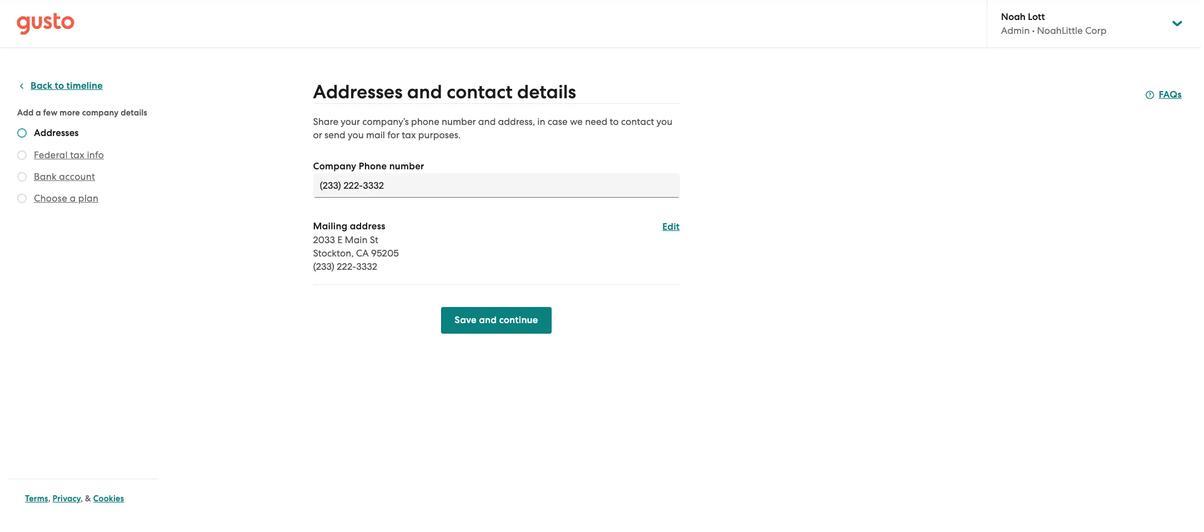 Task type: locate. For each thing, give the bounding box(es) containing it.
few
[[43, 108, 58, 118]]

company
[[313, 161, 356, 172]]

a inside the choose a plan button
[[70, 193, 76, 204]]

0 horizontal spatial addresses
[[34, 127, 79, 139]]

2033
[[313, 235, 335, 246]]

and up phone on the top left
[[407, 81, 442, 103]]

1 horizontal spatial number
[[442, 116, 476, 127]]

contact
[[447, 81, 513, 103], [621, 116, 654, 127]]

check image
[[17, 151, 27, 160], [17, 172, 27, 182], [17, 194, 27, 203]]

share
[[313, 116, 338, 127]]

0 horizontal spatial tax
[[70, 149, 84, 161]]

a
[[36, 108, 41, 118], [70, 193, 76, 204]]

1 horizontal spatial details
[[517, 81, 576, 103]]

number up purposes.
[[442, 116, 476, 127]]

send
[[325, 129, 346, 141]]

0 horizontal spatial a
[[36, 108, 41, 118]]

stockton
[[313, 248, 351, 259]]

addresses inside addresses list
[[34, 127, 79, 139]]

purposes.
[[418, 129, 461, 141]]

0 horizontal spatial to
[[55, 80, 64, 92]]

addresses up your
[[313, 81, 403, 103]]

addresses and contact details
[[313, 81, 576, 103]]

timeline
[[66, 80, 103, 92]]

for
[[387, 129, 400, 141]]

and inside button
[[479, 315, 497, 326]]

tax left info
[[70, 149, 84, 161]]

0 vertical spatial a
[[36, 108, 41, 118]]

to right the need
[[610, 116, 619, 127]]

check image
[[17, 128, 27, 138]]

•
[[1032, 25, 1035, 36]]

share your company's phone number and address, in case we need to contact you or send you mail for tax purposes.
[[313, 116, 673, 141]]

0 vertical spatial check image
[[17, 151, 27, 160]]

,
[[351, 248, 354, 259], [48, 494, 50, 504], [81, 494, 83, 504]]

0 horizontal spatial details
[[121, 108, 147, 118]]

and left the address,
[[478, 116, 496, 127]]

bank account
[[34, 171, 95, 182]]

terms , privacy , & cookies
[[25, 494, 124, 504]]

, left ca
[[351, 248, 354, 259]]

1 horizontal spatial contact
[[621, 116, 654, 127]]

check image for choose
[[17, 194, 27, 203]]

faqs
[[1159, 89, 1182, 101]]

number right phone
[[389, 161, 424, 172]]

and
[[407, 81, 442, 103], [478, 116, 496, 127], [479, 315, 497, 326]]

main
[[345, 235, 368, 246]]

a left "plan"
[[70, 193, 76, 204]]

info
[[87, 149, 104, 161]]

1 horizontal spatial you
[[657, 116, 673, 127]]

check image down check icon
[[17, 151, 27, 160]]

ca
[[356, 248, 369, 259]]

0 vertical spatial tax
[[402, 129, 416, 141]]

choose a plan
[[34, 193, 98, 204]]

details right company
[[121, 108, 147, 118]]

0 vertical spatial number
[[442, 116, 476, 127]]

tax right for
[[402, 129, 416, 141]]

1 vertical spatial check image
[[17, 172, 27, 182]]

privacy
[[53, 494, 81, 504]]

you
[[657, 116, 673, 127], [348, 129, 364, 141]]

, left privacy
[[48, 494, 50, 504]]

federal tax info button
[[34, 148, 104, 162]]

1 horizontal spatial addresses
[[313, 81, 403, 103]]

0 horizontal spatial ,
[[48, 494, 50, 504]]

1 vertical spatial you
[[348, 129, 364, 141]]

to inside share your company's phone number and address, in case we need to contact you or send you mail for tax purposes.
[[610, 116, 619, 127]]

save and continue
[[455, 315, 538, 326]]

Company Phone number telephone field
[[313, 173, 680, 198]]

1 horizontal spatial a
[[70, 193, 76, 204]]

details up in
[[517, 81, 576, 103]]

tax
[[402, 129, 416, 141], [70, 149, 84, 161]]

company phone number
[[313, 161, 424, 172]]

3 check image from the top
[[17, 194, 27, 203]]

number
[[442, 116, 476, 127], [389, 161, 424, 172]]

1 check image from the top
[[17, 151, 27, 160]]

noah lott admin • noahlittle corp
[[1001, 11, 1107, 36]]

0 horizontal spatial you
[[348, 129, 364, 141]]

1 horizontal spatial to
[[610, 116, 619, 127]]

1 vertical spatial to
[[610, 116, 619, 127]]

company
[[82, 108, 119, 118]]

, inside the mailing address 2033 e main st stockton , ca 95205 (233) 222-3332
[[351, 248, 354, 259]]

1 vertical spatial tax
[[70, 149, 84, 161]]

company's
[[363, 116, 409, 127]]

1 horizontal spatial tax
[[402, 129, 416, 141]]

contact up share your company's phone number and address, in case we need to contact you or send you mail for tax purposes.
[[447, 81, 513, 103]]

0 horizontal spatial contact
[[447, 81, 513, 103]]

1 vertical spatial addresses
[[34, 127, 79, 139]]

0 vertical spatial contact
[[447, 81, 513, 103]]

check image left choose
[[17, 194, 27, 203]]

0 vertical spatial to
[[55, 80, 64, 92]]

222-
[[337, 261, 356, 272]]

1 vertical spatial and
[[478, 116, 496, 127]]

federal tax info
[[34, 149, 104, 161]]

your
[[341, 116, 360, 127]]

back
[[31, 80, 52, 92]]

noahlittle
[[1037, 25, 1083, 36]]

2 horizontal spatial ,
[[351, 248, 354, 259]]

1 vertical spatial a
[[70, 193, 76, 204]]

to inside button
[[55, 80, 64, 92]]

corp
[[1086, 25, 1107, 36]]

addresses down few
[[34, 127, 79, 139]]

2 check image from the top
[[17, 172, 27, 182]]

0 vertical spatial and
[[407, 81, 442, 103]]

2 vertical spatial and
[[479, 315, 497, 326]]

0 vertical spatial addresses
[[313, 81, 403, 103]]

1 horizontal spatial ,
[[81, 494, 83, 504]]

back to timeline button
[[17, 79, 103, 93]]

2 vertical spatial check image
[[17, 194, 27, 203]]

1 vertical spatial contact
[[621, 116, 654, 127]]

details
[[517, 81, 576, 103], [121, 108, 147, 118]]

federal
[[34, 149, 68, 161]]

1 vertical spatial number
[[389, 161, 424, 172]]

a left few
[[36, 108, 41, 118]]

addresses
[[313, 81, 403, 103], [34, 127, 79, 139]]

check image left bank
[[17, 172, 27, 182]]

to
[[55, 80, 64, 92], [610, 116, 619, 127]]

contact inside share your company's phone number and address, in case we need to contact you or send you mail for tax purposes.
[[621, 116, 654, 127]]

and right save
[[479, 315, 497, 326]]

to right the back
[[55, 80, 64, 92]]

, left &
[[81, 494, 83, 504]]

address
[[350, 221, 385, 232]]

contact right the need
[[621, 116, 654, 127]]



Task type: vqa. For each thing, say whether or not it's contained in the screenshot.
right support
no



Task type: describe. For each thing, give the bounding box(es) containing it.
0 horizontal spatial number
[[389, 161, 424, 172]]

mailing address element
[[313, 220, 680, 285]]

&
[[85, 494, 91, 504]]

0 vertical spatial details
[[517, 81, 576, 103]]

cookies
[[93, 494, 124, 504]]

tax inside share your company's phone number and address, in case we need to contact you or send you mail for tax purposes.
[[402, 129, 416, 141]]

home image
[[17, 13, 74, 35]]

address,
[[498, 116, 535, 127]]

add
[[17, 108, 34, 118]]

edit
[[663, 221, 680, 233]]

and for save
[[479, 315, 497, 326]]

mail
[[366, 129, 385, 141]]

noah
[[1001, 11, 1026, 23]]

mailing
[[313, 221, 348, 232]]

continue
[[499, 315, 538, 326]]

check image for bank
[[17, 172, 27, 182]]

choose a plan button
[[34, 192, 98, 205]]

or
[[313, 129, 322, 141]]

need
[[585, 116, 608, 127]]

a for choose
[[70, 193, 76, 204]]

choose
[[34, 193, 67, 204]]

terms link
[[25, 494, 48, 504]]

plan
[[78, 193, 98, 204]]

back to timeline
[[31, 80, 103, 92]]

phone
[[411, 116, 439, 127]]

account
[[59, 171, 95, 182]]

save and continue button
[[441, 307, 552, 334]]

1 vertical spatial details
[[121, 108, 147, 118]]

add a few more company details
[[17, 108, 147, 118]]

in
[[538, 116, 546, 127]]

we
[[570, 116, 583, 127]]

edit button
[[663, 221, 680, 234]]

tax inside button
[[70, 149, 84, 161]]

addresses for addresses and contact details
[[313, 81, 403, 103]]

more
[[60, 108, 80, 118]]

lott
[[1028, 11, 1045, 23]]

and for addresses
[[407, 81, 442, 103]]

3332
[[356, 261, 377, 272]]

and inside share your company's phone number and address, in case we need to contact you or send you mail for tax purposes.
[[478, 116, 496, 127]]

case
[[548, 116, 568, 127]]

st
[[370, 235, 379, 246]]

number inside share your company's phone number and address, in case we need to contact you or send you mail for tax purposes.
[[442, 116, 476, 127]]

faqs button
[[1146, 88, 1182, 102]]

phone
[[359, 161, 387, 172]]

bank account button
[[34, 170, 95, 183]]

save
[[455, 315, 477, 326]]

a for add
[[36, 108, 41, 118]]

cookies button
[[93, 492, 124, 506]]

admin
[[1001, 25, 1030, 36]]

check image for federal
[[17, 151, 27, 160]]

(233)
[[313, 261, 335, 272]]

95205
[[371, 248, 399, 259]]

privacy link
[[53, 494, 81, 504]]

0 vertical spatial you
[[657, 116, 673, 127]]

bank
[[34, 171, 57, 182]]

addresses list
[[17, 127, 154, 207]]

mailing address 2033 e main st stockton , ca 95205 (233) 222-3332
[[313, 221, 399, 272]]

e
[[337, 235, 343, 246]]

terms
[[25, 494, 48, 504]]

addresses for addresses
[[34, 127, 79, 139]]



